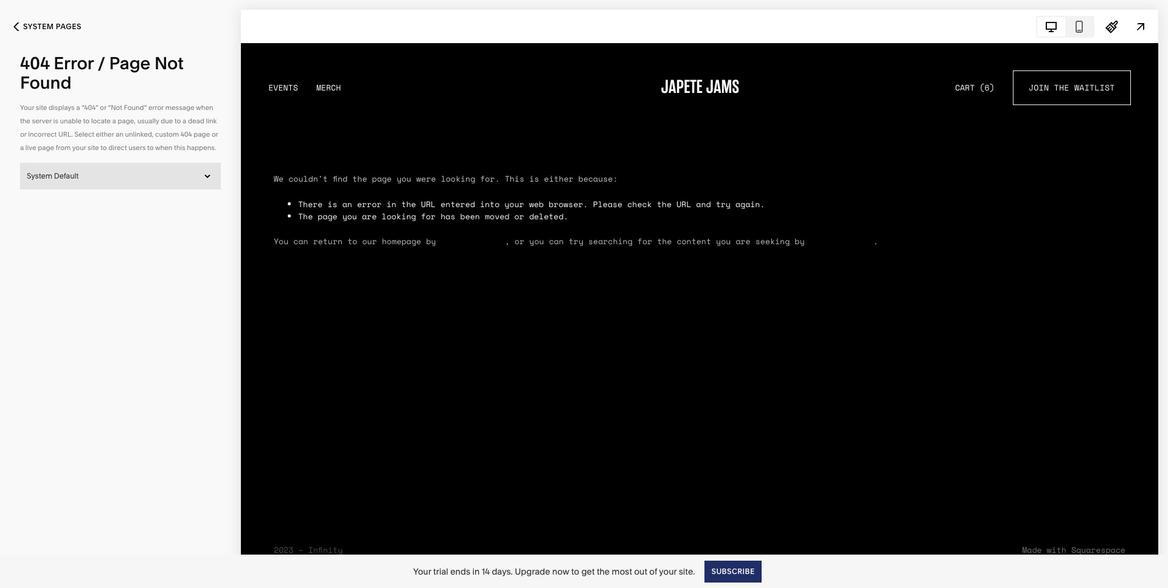 Task type: describe. For each thing, give the bounding box(es) containing it.
system pages
[[23, 22, 81, 31]]

found"
[[124, 103, 147, 112]]

a left "404"
[[76, 103, 80, 112]]

404 inside 404 error / page not found
[[20, 53, 50, 74]]

this
[[174, 144, 185, 152]]

a left live
[[20, 144, 24, 152]]

0 horizontal spatial site
[[36, 103, 47, 112]]

direct
[[108, 144, 127, 152]]

of
[[649, 567, 657, 578]]

server
[[32, 117, 52, 125]]

out
[[634, 567, 647, 578]]

page
[[109, 53, 150, 74]]

1 horizontal spatial page
[[194, 130, 210, 139]]

from
[[56, 144, 71, 152]]

a left dead
[[183, 117, 186, 125]]

2 horizontal spatial or
[[212, 130, 218, 139]]

is
[[53, 117, 58, 125]]

to right the 'due'
[[175, 117, 181, 125]]

url.
[[58, 130, 73, 139]]

page,
[[118, 117, 136, 125]]

1 vertical spatial the
[[597, 567, 610, 578]]

system pages button
[[0, 13, 95, 40]]

found
[[20, 72, 71, 93]]

link
[[206, 117, 217, 125]]

usually
[[137, 117, 159, 125]]

an
[[116, 130, 123, 139]]

0 horizontal spatial page
[[38, 144, 54, 152]]

"not
[[108, 103, 122, 112]]

subscribe button
[[705, 561, 762, 583]]

get
[[581, 567, 595, 578]]

now
[[552, 567, 569, 578]]

incorrect
[[28, 130, 57, 139]]

live
[[25, 144, 36, 152]]

subscribe
[[712, 567, 755, 576]]

1 vertical spatial site
[[88, 144, 99, 152]]

404 error / page not found
[[20, 53, 184, 93]]

custom
[[155, 130, 179, 139]]

either
[[96, 130, 114, 139]]

select
[[74, 130, 94, 139]]

happens.
[[187, 144, 216, 152]]

your site displays a "404" or "not found" error message when the server is unable to locate a page, usually due to a dead link or incorrect url. select either an unlinked, custom 404 page or a live page from your site to direct users to when this happens.
[[20, 103, 218, 152]]



Task type: locate. For each thing, give the bounding box(es) containing it.
page
[[194, 130, 210, 139], [38, 144, 54, 152]]

or up live
[[20, 130, 27, 139]]

1 horizontal spatial or
[[100, 103, 106, 112]]

the left server
[[20, 117, 30, 125]]

days.
[[492, 567, 513, 578]]

dead
[[188, 117, 204, 125]]

0 vertical spatial 404
[[20, 53, 50, 74]]

1 vertical spatial when
[[155, 144, 172, 152]]

1 horizontal spatial site
[[88, 144, 99, 152]]

in
[[472, 567, 480, 578]]

displays
[[49, 103, 75, 112]]

site.
[[679, 567, 695, 578]]

unable
[[60, 117, 82, 125]]

to down either
[[101, 144, 107, 152]]

due
[[161, 117, 173, 125]]

0 vertical spatial when
[[196, 103, 213, 112]]

/
[[98, 53, 105, 74]]

message
[[165, 103, 194, 112]]

site up server
[[36, 103, 47, 112]]

site
[[36, 103, 47, 112], [88, 144, 99, 152]]

1 vertical spatial page
[[38, 144, 54, 152]]

0 vertical spatial page
[[194, 130, 210, 139]]

system default
[[27, 172, 79, 181]]

"404"
[[82, 103, 98, 112]]

pages
[[56, 22, 81, 31]]

14
[[482, 567, 490, 578]]

0 horizontal spatial the
[[20, 117, 30, 125]]

or down link
[[212, 130, 218, 139]]

the inside your site displays a "404" or "not found" error message when the server is unable to locate a page, usually due to a dead link or incorrect url. select either an unlinked, custom 404 page or a live page from your site to direct users to when this happens.
[[20, 117, 30, 125]]

or left "not
[[100, 103, 106, 112]]

page up happens.
[[194, 130, 210, 139]]

system left the default
[[27, 172, 52, 181]]

0 vertical spatial system
[[23, 22, 54, 31]]

1 horizontal spatial when
[[196, 103, 213, 112]]

the
[[20, 117, 30, 125], [597, 567, 610, 578]]

when up link
[[196, 103, 213, 112]]

1 vertical spatial 404
[[181, 130, 192, 139]]

your left the trial
[[413, 567, 431, 578]]

0 vertical spatial the
[[20, 117, 30, 125]]

your up server
[[20, 103, 34, 112]]

when down custom
[[155, 144, 172, 152]]

the right get
[[597, 567, 610, 578]]

a
[[76, 103, 80, 112], [112, 117, 116, 125], [183, 117, 186, 125], [20, 144, 24, 152]]

or
[[100, 103, 106, 112], [20, 130, 27, 139], [212, 130, 218, 139]]

upgrade
[[515, 567, 550, 578]]

error
[[148, 103, 164, 112]]

tab list
[[1037, 17, 1093, 36]]

your right of at the bottom right
[[659, 567, 677, 578]]

0 vertical spatial your
[[20, 103, 34, 112]]

error
[[54, 53, 94, 74]]

your
[[20, 103, 34, 112], [413, 567, 431, 578]]

0 horizontal spatial your
[[20, 103, 34, 112]]

0 horizontal spatial or
[[20, 130, 27, 139]]

0 horizontal spatial when
[[155, 144, 172, 152]]

404 down system pages button
[[20, 53, 50, 74]]

trial
[[433, 567, 448, 578]]

404 inside your site displays a "404" or "not found" error message when the server is unable to locate a page, usually due to a dead link or incorrect url. select either an unlinked, custom 404 page or a live page from your site to direct users to when this happens.
[[181, 130, 192, 139]]

site down select
[[88, 144, 99, 152]]

0 vertical spatial site
[[36, 103, 47, 112]]

1 horizontal spatial the
[[597, 567, 610, 578]]

to right users
[[147, 144, 154, 152]]

0 vertical spatial your
[[72, 144, 86, 152]]

1 vertical spatial your
[[413, 567, 431, 578]]

default
[[54, 172, 79, 181]]

to up select
[[83, 117, 90, 125]]

when
[[196, 103, 213, 112], [155, 144, 172, 152]]

your inside your site displays a "404" or "not found" error message when the server is unable to locate a page, usually due to a dead link or incorrect url. select either an unlinked, custom 404 page or a live page from your site to direct users to when this happens.
[[72, 144, 86, 152]]

system for system pages
[[23, 22, 54, 31]]

your for your trial ends in 14 days. upgrade now to get the most out of your site.
[[413, 567, 431, 578]]

to
[[83, 117, 90, 125], [175, 117, 181, 125], [101, 144, 107, 152], [147, 144, 154, 152], [571, 567, 579, 578]]

users
[[128, 144, 146, 152]]

404 up this
[[181, 130, 192, 139]]

system inside system pages button
[[23, 22, 54, 31]]

1 vertical spatial your
[[659, 567, 677, 578]]

system left pages
[[23, 22, 54, 31]]

most
[[612, 567, 632, 578]]

ends
[[450, 567, 470, 578]]

1 vertical spatial system
[[27, 172, 52, 181]]

not
[[154, 53, 184, 74]]

your inside your site displays a "404" or "not found" error message when the server is unable to locate a page, usually due to a dead link or incorrect url. select either an unlinked, custom 404 page or a live page from your site to direct users to when this happens.
[[20, 103, 34, 112]]

your trial ends in 14 days. upgrade now to get the most out of your site.
[[413, 567, 695, 578]]

0 horizontal spatial your
[[72, 144, 86, 152]]

system for system default
[[27, 172, 52, 181]]

404
[[20, 53, 50, 74], [181, 130, 192, 139]]

locate
[[91, 117, 111, 125]]

your for your site displays a "404" or "not found" error message when the server is unable to locate a page, usually due to a dead link or incorrect url. select either an unlinked, custom 404 page or a live page from your site to direct users to when this happens.
[[20, 103, 34, 112]]

system
[[23, 22, 54, 31], [27, 172, 52, 181]]

your
[[72, 144, 86, 152], [659, 567, 677, 578]]

page down incorrect
[[38, 144, 54, 152]]

your down select
[[72, 144, 86, 152]]

1 horizontal spatial your
[[413, 567, 431, 578]]

to left get
[[571, 567, 579, 578]]

0 horizontal spatial 404
[[20, 53, 50, 74]]

unlinked,
[[125, 130, 154, 139]]

1 horizontal spatial 404
[[181, 130, 192, 139]]

1 horizontal spatial your
[[659, 567, 677, 578]]

a left page,
[[112, 117, 116, 125]]



Task type: vqa. For each thing, say whether or not it's contained in the screenshot.
the top Overlay
no



